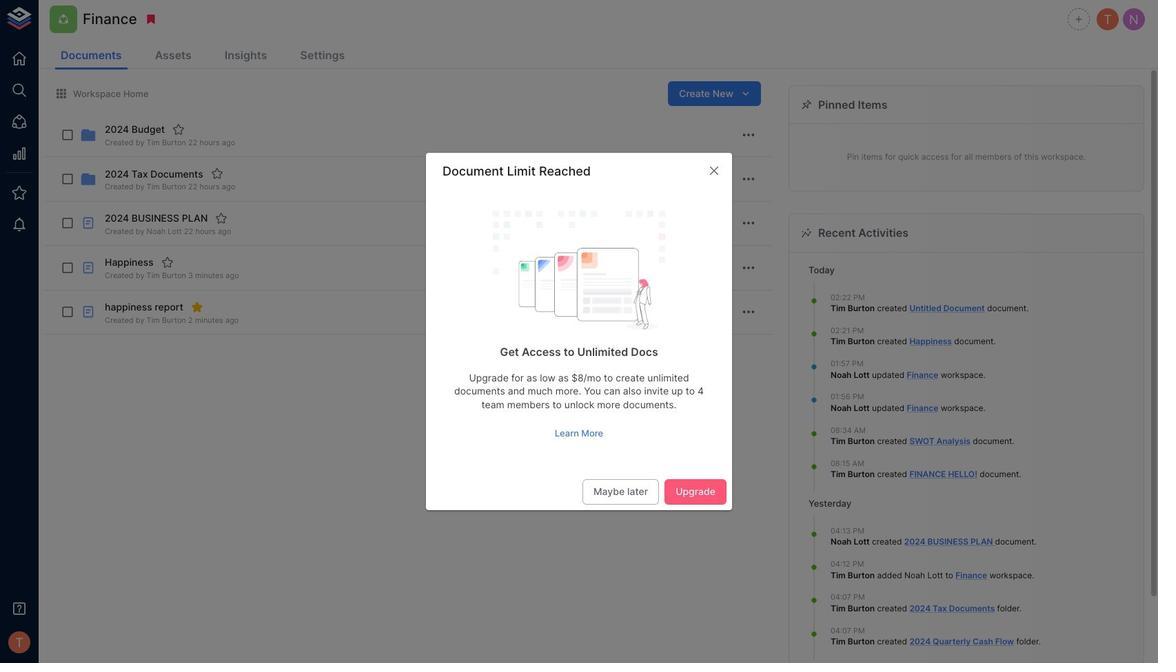 Task type: describe. For each thing, give the bounding box(es) containing it.
1 vertical spatial favorite image
[[211, 168, 223, 180]]

2 vertical spatial favorite image
[[161, 257, 174, 269]]



Task type: vqa. For each thing, say whether or not it's contained in the screenshot.
'A chart.' ELEMENT
no



Task type: locate. For each thing, give the bounding box(es) containing it.
remove bookmark image
[[145, 13, 157, 26]]

remove favorite image
[[191, 301, 203, 313]]

favorite image
[[172, 123, 185, 136], [211, 168, 223, 180], [161, 257, 174, 269]]

favorite image
[[215, 212, 228, 225]]

0 vertical spatial favorite image
[[172, 123, 185, 136]]

dialog
[[426, 153, 732, 511]]



